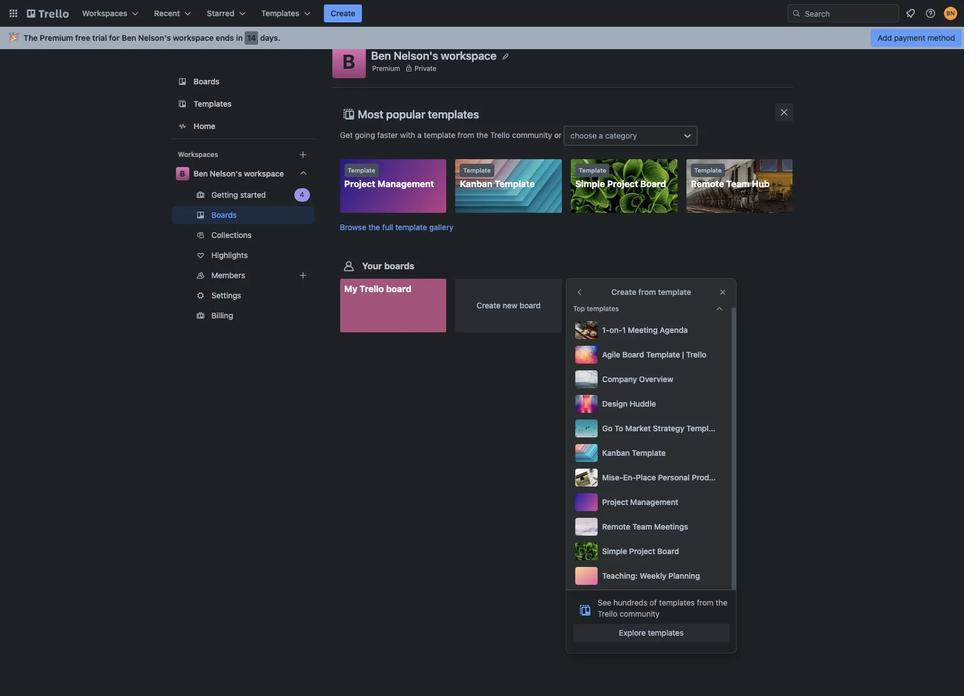 Task type: vqa. For each thing, say whether or not it's contained in the screenshot.
confetti icon on the left of page
yes



Task type: locate. For each thing, give the bounding box(es) containing it.
ben down home
[[194, 169, 208, 178]]

close popover image
[[719, 288, 728, 297]]

simple down choose on the top right of the page
[[576, 179, 606, 189]]

nelson's up private
[[394, 49, 439, 62]]

0 horizontal spatial board
[[386, 284, 412, 294]]

1 vertical spatial management
[[631, 498, 679, 507]]

0 vertical spatial from
[[458, 130, 475, 140]]

teaching:
[[603, 571, 638, 581]]

0 vertical spatial team
[[727, 179, 750, 189]]

b down home icon
[[180, 169, 185, 178]]

simple project board
[[603, 547, 680, 556]]

kanban
[[460, 179, 493, 189], [603, 448, 630, 458]]

from down most popular templates
[[458, 130, 475, 140]]

management up browse the full template gallery 'link'
[[378, 179, 435, 189]]

templates
[[428, 108, 479, 121], [587, 305, 620, 313], [660, 598, 695, 608], [648, 628, 684, 638]]

project management
[[603, 498, 679, 507]]

template inside the template remote team hub
[[695, 167, 722, 174]]

method
[[928, 33, 956, 42]]

kanban down to
[[603, 448, 630, 458]]

workspace down the primary element
[[441, 49, 497, 62]]

top
[[574, 305, 585, 313]]

0 vertical spatial boards link
[[171, 72, 314, 92]]

project inside 'template project management'
[[345, 179, 376, 189]]

2 vertical spatial board
[[658, 547, 680, 556]]

explore templates
[[619, 628, 684, 638]]

2 horizontal spatial the
[[716, 598, 728, 608]]

project down category
[[608, 179, 639, 189]]

remote team meetings button
[[574, 516, 726, 538]]

0 horizontal spatial create
[[331, 8, 356, 18]]

home
[[194, 121, 216, 131]]

go
[[603, 424, 613, 433]]

boards link
[[171, 72, 314, 92], [171, 206, 314, 224]]

1 horizontal spatial premium
[[373, 64, 400, 72]]

your boards
[[363, 261, 415, 271]]

1 horizontal spatial a
[[599, 131, 604, 140]]

from
[[458, 130, 475, 140], [639, 287, 657, 297], [697, 598, 714, 608]]

boards right board "image"
[[194, 77, 220, 86]]

remote down project management
[[603, 522, 631, 532]]

home link
[[171, 116, 314, 136]]

Search field
[[802, 5, 899, 22]]

board inside template simple project board
[[641, 179, 667, 189]]

0 vertical spatial premium
[[40, 33, 73, 42]]

1 vertical spatial kanban
[[603, 448, 630, 458]]

management up remote team meetings 'button'
[[631, 498, 679, 507]]

0 horizontal spatial workspace
[[173, 33, 214, 42]]

design
[[603, 399, 628, 409]]

a right choose on the top right of the page
[[599, 131, 604, 140]]

board
[[641, 179, 667, 189], [623, 350, 645, 359], [658, 547, 680, 556]]

2 horizontal spatial ben
[[371, 49, 391, 62]]

1 vertical spatial from
[[639, 287, 657, 297]]

trello up the template kanban template
[[491, 130, 510, 140]]

1 vertical spatial ben
[[371, 49, 391, 62]]

browse
[[340, 223, 367, 232]]

from down planning
[[697, 598, 714, 608]]

full
[[383, 223, 394, 232]]

template right full
[[396, 223, 427, 232]]

ben nelson's workspace up "getting started"
[[194, 169, 284, 178]]

0 vertical spatial create
[[331, 8, 356, 18]]

0 vertical spatial workspaces
[[82, 8, 127, 18]]

1 horizontal spatial from
[[639, 287, 657, 297]]

0 horizontal spatial premium
[[40, 33, 73, 42]]

0 vertical spatial kanban
[[460, 179, 493, 189]]

kanban inside the template kanban template
[[460, 179, 493, 189]]

my trello board
[[345, 284, 412, 294]]

2 horizontal spatial create
[[612, 287, 637, 297]]

1 horizontal spatial b
[[343, 50, 355, 73]]

ben right the b button
[[371, 49, 391, 62]]

1 vertical spatial remote
[[603, 522, 631, 532]]

board for create new board
[[520, 301, 541, 310]]

0 vertical spatial nelson's
[[138, 33, 171, 42]]

1 horizontal spatial board
[[520, 301, 541, 310]]

1 horizontal spatial community
[[620, 609, 660, 619]]

started
[[240, 190, 266, 200]]

create inside button
[[331, 8, 356, 18]]

1 horizontal spatial ben nelson's workspace
[[371, 49, 497, 62]]

days.
[[260, 33, 281, 42]]

create
[[331, 8, 356, 18], [612, 287, 637, 297], [477, 301, 501, 310]]

template up agenda
[[658, 287, 692, 297]]

1 vertical spatial templates
[[194, 99, 232, 108]]

0 vertical spatial workspace
[[173, 33, 214, 42]]

1 horizontal spatial team
[[727, 179, 750, 189]]

templates up days.
[[261, 8, 300, 18]]

0 vertical spatial simple
[[576, 179, 606, 189]]

create up the b button
[[331, 8, 356, 18]]

board right new
[[520, 301, 541, 310]]

2 horizontal spatial from
[[697, 598, 714, 608]]

team up "simple project board"
[[633, 522, 653, 532]]

templates link
[[171, 94, 314, 114]]

1 vertical spatial create
[[612, 287, 637, 297]]

add payment method
[[878, 33, 956, 42]]

1 horizontal spatial the
[[477, 130, 488, 140]]

back to home image
[[27, 4, 69, 22]]

ends
[[216, 33, 234, 42]]

add payment method link
[[872, 29, 963, 47]]

0 horizontal spatial the
[[369, 223, 380, 232]]

0 vertical spatial templates
[[261, 8, 300, 18]]

🎉 the premium free trial for ben nelson's workspace ends in 14 days.
[[9, 33, 281, 42]]

trello inside button
[[687, 350, 707, 359]]

premium down back to home image at left top
[[40, 33, 73, 42]]

2 vertical spatial nelson's
[[210, 169, 242, 178]]

1 vertical spatial the
[[369, 223, 380, 232]]

management inside 'template project management'
[[378, 179, 435, 189]]

team left hub
[[727, 179, 750, 189]]

0 horizontal spatial nelson's
[[138, 33, 171, 42]]

1 vertical spatial b
[[180, 169, 185, 178]]

0 vertical spatial management
[[378, 179, 435, 189]]

management inside button
[[631, 498, 679, 507]]

community inside see hundreds of templates from the trello community
[[620, 609, 660, 619]]

the
[[477, 130, 488, 140], [369, 223, 380, 232], [716, 598, 728, 608]]

add image
[[297, 269, 310, 282]]

template down most popular templates
[[424, 130, 456, 140]]

personal
[[659, 473, 690, 482]]

boards link down "getting started"
[[171, 206, 314, 224]]

1 horizontal spatial ben
[[194, 169, 208, 178]]

remote
[[691, 179, 725, 189], [603, 522, 631, 532]]

browse the full template gallery link
[[340, 223, 454, 232]]

in
[[236, 33, 243, 42]]

from up 1-on-1 meeting agenda
[[639, 287, 657, 297]]

market
[[626, 424, 651, 433]]

ben
[[122, 33, 136, 42], [371, 49, 391, 62], [194, 169, 208, 178]]

1 horizontal spatial templates
[[261, 8, 300, 18]]

premium right the b button
[[373, 64, 400, 72]]

browse the full template gallery
[[340, 223, 454, 232]]

primary element
[[0, 0, 965, 27]]

1 vertical spatial nelson's
[[394, 49, 439, 62]]

0 vertical spatial template
[[424, 130, 456, 140]]

workspaces up trial
[[82, 8, 127, 18]]

recent
[[154, 8, 180, 18]]

community left or
[[513, 130, 553, 140]]

company overview
[[603, 375, 674, 384]]

a right with at the top of the page
[[418, 130, 422, 140]]

simple
[[576, 179, 606, 189], [603, 547, 628, 556]]

templates inside see hundreds of templates from the trello community
[[660, 598, 695, 608]]

1 vertical spatial board
[[623, 350, 645, 359]]

template
[[348, 167, 376, 174], [464, 167, 491, 174], [579, 167, 607, 174], [695, 167, 722, 174], [495, 179, 535, 189], [647, 350, 681, 359], [687, 424, 721, 433], [632, 448, 666, 458]]

workspace up started
[[244, 169, 284, 178]]

the inside see hundreds of templates from the trello community
[[716, 598, 728, 608]]

1 horizontal spatial management
[[631, 498, 679, 507]]

workspace left ends in the left top of the page
[[173, 33, 214, 42]]

0 horizontal spatial b
[[180, 169, 185, 178]]

b down create button
[[343, 50, 355, 73]]

1 vertical spatial boards
[[212, 210, 237, 220]]

0 vertical spatial ben
[[122, 33, 136, 42]]

1 vertical spatial ben nelson's workspace
[[194, 169, 284, 178]]

0 vertical spatial remote
[[691, 179, 725, 189]]

nelson's up 'getting'
[[210, 169, 242, 178]]

forward image
[[312, 188, 326, 202]]

0 vertical spatial b
[[343, 50, 355, 73]]

banner
[[0, 27, 965, 49]]

template inside template simple project board
[[579, 167, 607, 174]]

board down boards
[[386, 284, 412, 294]]

2 horizontal spatial nelson's
[[394, 49, 439, 62]]

0 vertical spatial boards
[[194, 77, 220, 86]]

0 vertical spatial board
[[641, 179, 667, 189]]

1 vertical spatial board
[[520, 301, 541, 310]]

teaching: weekly planning
[[603, 571, 701, 581]]

banner containing 🎉
[[0, 27, 965, 49]]

templates up home
[[194, 99, 232, 108]]

my trello board link
[[340, 279, 447, 333]]

1 horizontal spatial create
[[477, 301, 501, 310]]

trello down see
[[598, 609, 618, 619]]

1 vertical spatial workspaces
[[178, 150, 218, 159]]

0 vertical spatial the
[[477, 130, 488, 140]]

go to market strategy template button
[[574, 418, 726, 440]]

mise-en-place personal productivity system button
[[574, 467, 766, 489]]

kanban down get going faster with a template from the trello community or
[[460, 179, 493, 189]]

nelson's down 'recent'
[[138, 33, 171, 42]]

trello
[[491, 130, 510, 140], [360, 284, 384, 294], [687, 350, 707, 359], [598, 609, 618, 619]]

trello right '|' at bottom right
[[687, 350, 707, 359]]

2 horizontal spatial workspace
[[441, 49, 497, 62]]

remote left hub
[[691, 179, 725, 189]]

simple project board button
[[574, 541, 726, 563]]

0 horizontal spatial ben nelson's workspace
[[194, 169, 284, 178]]

0 horizontal spatial ben
[[122, 33, 136, 42]]

board
[[386, 284, 412, 294], [520, 301, 541, 310]]

menu containing 1-on-1 meeting agenda
[[574, 319, 766, 588]]

simple up teaching:
[[603, 547, 628, 556]]

settings link
[[171, 287, 314, 305]]

highlights link
[[171, 247, 314, 264]]

1 vertical spatial boards link
[[171, 206, 314, 224]]

1 horizontal spatial workspace
[[244, 169, 284, 178]]

templates right of at the bottom right of the page
[[660, 598, 695, 608]]

boards down 'getting'
[[212, 210, 237, 220]]

hundreds
[[614, 598, 648, 608]]

0 horizontal spatial team
[[633, 522, 653, 532]]

0 horizontal spatial remote
[[603, 522, 631, 532]]

create up top templates
[[612, 287, 637, 297]]

1 horizontal spatial kanban
[[603, 448, 630, 458]]

project down mise-
[[603, 498, 629, 507]]

0 horizontal spatial workspaces
[[82, 8, 127, 18]]

0 vertical spatial community
[[513, 130, 553, 140]]

1 vertical spatial community
[[620, 609, 660, 619]]

project down remote team meetings
[[630, 547, 656, 556]]

create left new
[[477, 301, 501, 310]]

workspaces down home
[[178, 150, 218, 159]]

1 horizontal spatial remote
[[691, 179, 725, 189]]

ben nelson's workspace up private
[[371, 49, 497, 62]]

ben inside banner
[[122, 33, 136, 42]]

nelson's
[[138, 33, 171, 42], [394, 49, 439, 62], [210, 169, 242, 178]]

new
[[503, 301, 518, 310]]

create for create from template
[[612, 287, 637, 297]]

templates
[[261, 8, 300, 18], [194, 99, 232, 108]]

menu
[[574, 319, 766, 588]]

2 vertical spatial from
[[697, 598, 714, 608]]

template inside 'template project management'
[[348, 167, 376, 174]]

remote inside the template remote team hub
[[691, 179, 725, 189]]

0 vertical spatial board
[[386, 284, 412, 294]]

2 vertical spatial create
[[477, 301, 501, 310]]

popular
[[386, 108, 426, 121]]

community down hundreds
[[620, 609, 660, 619]]

project inside template simple project board
[[608, 179, 639, 189]]

templates up get going faster with a template from the trello community or
[[428, 108, 479, 121]]

choose
[[571, 131, 597, 140]]

templates inside dropdown button
[[261, 8, 300, 18]]

highlights
[[212, 250, 248, 260]]

planning
[[669, 571, 701, 581]]

1 horizontal spatial workspaces
[[178, 150, 218, 159]]

agile board template | trello
[[603, 350, 707, 359]]

trello right my
[[360, 284, 384, 294]]

1 vertical spatial simple
[[603, 547, 628, 556]]

boards
[[194, 77, 220, 86], [212, 210, 237, 220]]

0 horizontal spatial kanban
[[460, 179, 493, 189]]

collections link
[[171, 226, 326, 244]]

community
[[513, 130, 553, 140], [620, 609, 660, 619]]

payment
[[895, 33, 926, 42]]

2 vertical spatial the
[[716, 598, 728, 608]]

b
[[343, 50, 355, 73], [180, 169, 185, 178]]

boards link up templates link
[[171, 72, 314, 92]]

management
[[378, 179, 435, 189], [631, 498, 679, 507]]

ben right the 'for'
[[122, 33, 136, 42]]

project right forward image
[[345, 179, 376, 189]]

of
[[650, 598, 657, 608]]

agile
[[603, 350, 621, 359]]

boards
[[384, 261, 415, 271]]

going
[[355, 130, 375, 140]]

0 horizontal spatial management
[[378, 179, 435, 189]]

1 vertical spatial team
[[633, 522, 653, 532]]



Task type: describe. For each thing, give the bounding box(es) containing it.
workspaces button
[[75, 4, 145, 22]]

create a workspace image
[[297, 148, 310, 162]]

from inside see hundreds of templates from the trello community
[[697, 598, 714, 608]]

to
[[615, 424, 624, 433]]

collapse image
[[716, 305, 724, 314]]

0 horizontal spatial templates
[[194, 99, 232, 108]]

template simple project board
[[576, 167, 667, 189]]

home image
[[176, 120, 189, 133]]

teaching: weekly planning button
[[574, 565, 726, 588]]

board image
[[176, 75, 189, 88]]

trello inside see hundreds of templates from the trello community
[[598, 609, 618, 619]]

add
[[878, 33, 893, 42]]

company overview button
[[574, 368, 726, 391]]

choose a category
[[571, 131, 638, 140]]

kanban inside button
[[603, 448, 630, 458]]

remote team meetings
[[603, 522, 689, 532]]

starred button
[[200, 4, 253, 22]]

meeting
[[628, 325, 658, 335]]

project management button
[[574, 491, 726, 514]]

mise-en-place personal productivity system
[[603, 473, 766, 482]]

get going faster with a template from the trello community or
[[340, 130, 564, 140]]

1
[[623, 325, 626, 335]]

recent button
[[148, 4, 198, 22]]

getting
[[212, 190, 238, 200]]

template board image
[[176, 97, 189, 111]]

templates up 1-
[[587, 305, 620, 313]]

ben nelson (bennelson96) image
[[945, 7, 958, 20]]

2 boards link from the top
[[171, 206, 314, 224]]

faster
[[378, 130, 398, 140]]

strategy
[[653, 424, 685, 433]]

the
[[23, 33, 38, 42]]

1-on-1 meeting agenda
[[603, 325, 688, 335]]

0 vertical spatial ben nelson's workspace
[[371, 49, 497, 62]]

top templates
[[574, 305, 620, 313]]

create new board
[[477, 301, 541, 310]]

kanban template button
[[574, 442, 726, 465]]

board for my trello board
[[386, 284, 412, 294]]

agenda
[[660, 325, 688, 335]]

get
[[340, 130, 353, 140]]

design huddle button
[[574, 393, 726, 415]]

for
[[109, 33, 120, 42]]

see hundreds of templates from the trello community
[[598, 598, 728, 619]]

team inside the template remote team hub
[[727, 179, 750, 189]]

place
[[636, 473, 656, 482]]

0 horizontal spatial community
[[513, 130, 553, 140]]

templates button
[[255, 4, 318, 22]]

my
[[345, 284, 358, 294]]

0 horizontal spatial a
[[418, 130, 422, 140]]

hub
[[752, 179, 770, 189]]

go to market strategy template
[[603, 424, 721, 433]]

create for create new board
[[477, 301, 501, 310]]

most popular templates
[[358, 108, 479, 121]]

forward image
[[312, 229, 326, 242]]

getting started
[[212, 190, 266, 200]]

team inside 'button'
[[633, 522, 653, 532]]

agile board template | trello button
[[574, 344, 726, 366]]

en-
[[624, 473, 636, 482]]

2 vertical spatial ben
[[194, 169, 208, 178]]

overview
[[640, 375, 674, 384]]

boards for second boards "link" from the bottom of the page
[[194, 77, 220, 86]]

template remote team hub
[[691, 167, 770, 189]]

simple inside template simple project board
[[576, 179, 606, 189]]

gallery
[[430, 223, 454, 232]]

b button
[[332, 45, 366, 78]]

meetings
[[655, 522, 689, 532]]

boards for first boards "link" from the bottom of the page
[[212, 210, 237, 220]]

template kanban template
[[460, 167, 535, 189]]

members
[[212, 271, 245, 280]]

explore
[[619, 628, 646, 638]]

create from template
[[612, 287, 692, 297]]

open information menu image
[[926, 8, 937, 19]]

settings
[[212, 291, 241, 300]]

members link
[[171, 267, 314, 285]]

on-
[[610, 325, 623, 335]]

template project management
[[345, 167, 435, 189]]

workspaces inside "workspaces" popup button
[[82, 8, 127, 18]]

2 vertical spatial workspace
[[244, 169, 284, 178]]

billing
[[212, 311, 233, 320]]

trial
[[92, 33, 107, 42]]

0 horizontal spatial from
[[458, 130, 475, 140]]

0 notifications image
[[904, 7, 918, 20]]

mise-
[[603, 473, 624, 482]]

1 vertical spatial premium
[[373, 64, 400, 72]]

1 vertical spatial template
[[396, 223, 427, 232]]

1 horizontal spatial nelson's
[[210, 169, 242, 178]]

2 vertical spatial template
[[658, 287, 692, 297]]

create button
[[324, 4, 362, 22]]

weekly
[[640, 571, 667, 581]]

b inside button
[[343, 50, 355, 73]]

return to previous screen image
[[576, 288, 585, 297]]

search image
[[793, 9, 802, 18]]

1 vertical spatial workspace
[[441, 49, 497, 62]]

see
[[598, 598, 612, 608]]

4
[[300, 191, 304, 199]]

your
[[363, 261, 382, 271]]

switch to… image
[[8, 8, 19, 19]]

create for create
[[331, 8, 356, 18]]

1 boards link from the top
[[171, 72, 314, 92]]

remote inside remote team meetings 'button'
[[603, 522, 631, 532]]

confetti image
[[9, 33, 19, 42]]

simple inside button
[[603, 547, 628, 556]]

or
[[555, 130, 562, 140]]

with
[[400, 130, 416, 140]]

1-on-1 meeting agenda button
[[574, 319, 726, 342]]

private
[[415, 64, 437, 72]]

most
[[358, 108, 384, 121]]

collections
[[212, 230, 252, 240]]

templates down see hundreds of templates from the trello community
[[648, 628, 684, 638]]

|
[[683, 350, 685, 359]]

company
[[603, 375, 638, 384]]

design huddle
[[603, 399, 657, 409]]

explore templates link
[[574, 624, 730, 642]]

free
[[75, 33, 90, 42]]

14
[[247, 33, 256, 42]]



